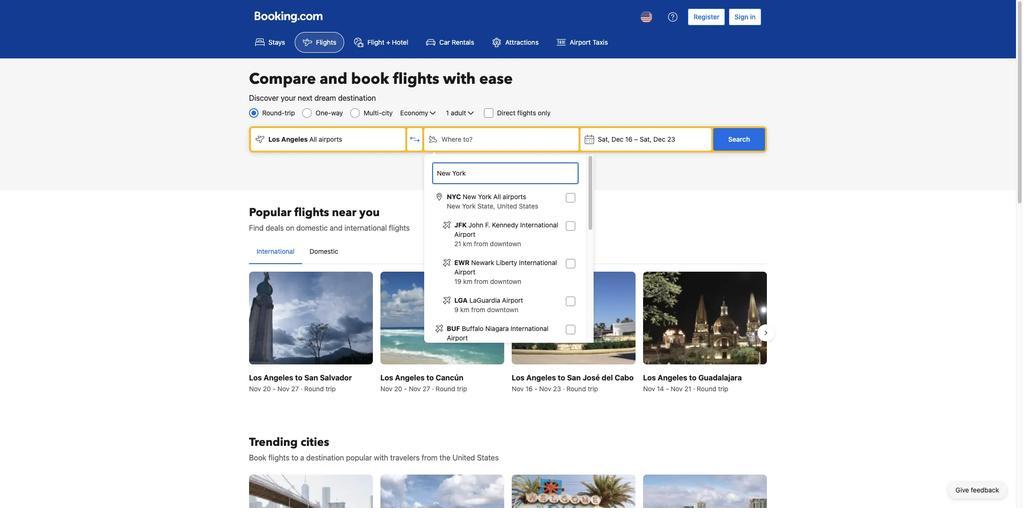 Task type: vqa. For each thing, say whether or not it's contained in the screenshot.


Task type: describe. For each thing, give the bounding box(es) containing it.
km for 21
[[463, 240, 473, 248]]

guadalajara
[[699, 374, 743, 382]]

round inside los angeles to san salvador nov 20 - nov 27 · round trip
[[305, 385, 324, 393]]

deals
[[266, 224, 284, 232]]

- inside the los angeles to san josé del cabo nov 16 - nov 23 · round trip
[[535, 385, 538, 393]]

jfk
[[455, 221, 467, 229]]

airport inside john f. kennedy international airport
[[455, 230, 476, 238]]

destination inside compare and book flights with ease discover your next dream destination
[[338, 94, 376, 102]]

travelers
[[391, 454, 420, 462]]

adult
[[451, 109, 466, 117]]

states inside nyc new york all airports new york state, united states
[[519, 202, 539, 210]]

1 adult
[[446, 109, 466, 117]]

hotel
[[392, 38, 409, 46]]

from inside trending cities book flights to a destination popular with travelers from the united states
[[422, 454, 438, 462]]

states inside trending cities book flights to a destination popular with travelers from the united states
[[477, 454, 499, 462]]

book
[[249, 454, 267, 462]]

in
[[751, 13, 756, 21]]

trip down your
[[285, 109, 295, 117]]

where to?
[[442, 135, 473, 143]]

car
[[440, 38, 450, 46]]

f.
[[486, 221, 491, 229]]

4 nov from the left
[[409, 385, 421, 393]]

angeles for los angeles to cancún
[[395, 374, 425, 382]]

0 horizontal spatial york
[[463, 202, 476, 210]]

flights up domestic
[[295, 205, 329, 221]]

niagara
[[486, 325, 509, 333]]

find
[[249, 224, 264, 232]]

airport inside "newark liberty international airport"
[[455, 268, 476, 276]]

compare and book flights with ease discover your next dream destination
[[249, 69, 513, 102]]

· inside los angeles to guadalajara nov 14 - nov 21 · round trip
[[694, 385, 696, 393]]

flight
[[368, 38, 385, 46]]

1 sat, from the left
[[598, 135, 610, 143]]

san for josé
[[568, 374, 581, 382]]

give feedback button
[[949, 482, 1007, 499]]

trip inside los angeles to guadalajara nov 14 - nov 21 · round trip
[[719, 385, 729, 393]]

international button
[[249, 239, 302, 264]]

attractions link
[[485, 32, 547, 53]]

1 adult button
[[445, 107, 477, 119]]

sign
[[735, 13, 749, 21]]

1
[[446, 109, 449, 117]]

and inside compare and book flights with ease discover your next dream destination
[[320, 69, 348, 90]]

los angeles all airports
[[269, 135, 343, 143]]

nyc new york all airports new york state, united states
[[447, 193, 539, 210]]

taxis
[[593, 38, 608, 46]]

domestic
[[297, 224, 328, 232]]

los for los angeles to guadalajara
[[644, 374, 656, 382]]

trending
[[249, 435, 298, 451]]

popular flights near you find deals on domestic and international flights
[[249, 205, 410, 232]]

flights inside trending cities book flights to a destination popular with travelers from the united states
[[269, 454, 290, 462]]

1 horizontal spatial york
[[478, 193, 492, 201]]

los angeles to guadalajara nov 14 - nov 21 · round trip
[[644, 374, 743, 393]]

laguardia
[[470, 296, 501, 304]]

car rentals link
[[418, 32, 483, 53]]

on
[[286, 224, 295, 232]]

airport inside airport taxis link
[[570, 38, 591, 46]]

region containing los angeles to san salvador
[[242, 268, 775, 398]]

20 inside los angeles to cancún nov 20 - nov 27 · round trip
[[395, 385, 403, 393]]

del
[[602, 374, 613, 382]]

flights inside compare and book flights with ease discover your next dream destination
[[393, 69, 440, 90]]

to inside trending cities book flights to a destination popular with travelers from the united states
[[292, 454, 299, 462]]

international inside "newark liberty international airport"
[[519, 259, 557, 267]]

tab list containing international
[[249, 239, 768, 265]]

sat, dec 16 – sat, dec 23
[[598, 135, 676, 143]]

0 vertical spatial airports
[[319, 135, 343, 143]]

sat, dec 16 – sat, dec 23 button
[[581, 128, 712, 151]]

los angeles to san salvador image
[[249, 272, 373, 365]]

trending cities book flights to a destination popular with travelers from the united states
[[249, 435, 499, 462]]

flights link
[[295, 32, 345, 53]]

downtown for 19 km from downtown
[[491, 278, 522, 286]]

from up newark
[[474, 240, 489, 248]]

stays link
[[247, 32, 293, 53]]

popular
[[249, 205, 292, 221]]

los for los angeles to san josé del cabo
[[512, 374, 525, 382]]

to for nov
[[295, 374, 303, 382]]

salvador
[[320, 374, 352, 382]]

press enter to select airport, and then press spacebar to add another airport element
[[432, 188, 580, 508]]

destination inside trending cities book flights to a destination popular with travelers from the united states
[[307, 454, 344, 462]]

los angeles to san josé del cabo image
[[512, 272, 636, 365]]

where
[[442, 135, 462, 143]]

search
[[729, 135, 751, 143]]

to for 14
[[690, 374, 697, 382]]

flights
[[316, 38, 337, 46]]

round inside los angeles to cancún nov 20 - nov 27 · round trip
[[436, 385, 456, 393]]

flight + hotel
[[368, 38, 409, 46]]

6 nov from the left
[[540, 385, 552, 393]]

lga laguardia airport 9 km from downtown
[[455, 296, 524, 314]]

los angeles to guadalajara image
[[644, 272, 768, 365]]

from inside lga laguardia airport 9 km from downtown
[[472, 306, 486, 314]]

sign in
[[735, 13, 756, 21]]

3 nov from the left
[[381, 385, 393, 393]]

5 nov from the left
[[512, 385, 524, 393]]

attractions
[[506, 38, 539, 46]]

feedback
[[972, 486, 1000, 494]]

trip inside the los angeles to san josé del cabo nov 16 - nov 23 · round trip
[[588, 385, 599, 393]]

21 km from downtown
[[455, 240, 522, 248]]

register
[[694, 13, 720, 21]]

Airport or city text field
[[436, 168, 575, 179]]

to for del
[[558, 374, 566, 382]]

united inside nyc new york all airports new york state, united states
[[497, 202, 518, 210]]

register link
[[689, 8, 726, 25]]

airports inside nyc new york all airports new york state, united states
[[503, 193, 527, 201]]

multi-
[[364, 109, 382, 117]]

buffalo
[[462, 325, 484, 333]]

ewr
[[455, 259, 470, 267]]

with inside trending cities book flights to a destination popular with travelers from the united states
[[374, 454, 389, 462]]

ease
[[480, 69, 513, 90]]

los for los angeles
[[269, 135, 280, 143]]

john
[[469, 221, 484, 229]]

· inside los angeles to san salvador nov 20 - nov 27 · round trip
[[301, 385, 303, 393]]

los angeles to san josé del cabo nov 16 - nov 23 · round trip
[[512, 374, 634, 393]]

trip inside los angeles to cancún nov 20 - nov 27 · round trip
[[457, 385, 468, 393]]

2 sat, from the left
[[640, 135, 652, 143]]

compare
[[249, 69, 316, 90]]

dream
[[315, 94, 336, 102]]

one-way
[[316, 109, 343, 117]]

search button
[[714, 128, 766, 151]]

23 inside popup button
[[668, 135, 676, 143]]

cabo
[[615, 374, 634, 382]]

domestic
[[310, 247, 339, 255]]

you
[[360, 205, 380, 221]]

domestic button
[[302, 239, 346, 264]]

14
[[658, 385, 665, 393]]

kennedy
[[492, 221, 519, 229]]

international inside button
[[257, 247, 295, 255]]



Task type: locate. For each thing, give the bounding box(es) containing it.
angeles for los angeles to guadalajara
[[658, 374, 688, 382]]

1 vertical spatial states
[[477, 454, 499, 462]]

airport inside lga laguardia airport 9 km from downtown
[[503, 296, 524, 304]]

2 vertical spatial km
[[461, 306, 470, 314]]

destination
[[338, 94, 376, 102], [307, 454, 344, 462]]

airport inside buffalo niagara international airport
[[447, 334, 468, 342]]

1 · from the left
[[301, 385, 303, 393]]

san inside los angeles to san salvador nov 20 - nov 27 · round trip
[[305, 374, 318, 382]]

airports down airport or city text box
[[503, 193, 527, 201]]

0 horizontal spatial 16
[[526, 385, 533, 393]]

9
[[455, 306, 459, 314]]

trip down josé
[[588, 385, 599, 393]]

0 horizontal spatial sat,
[[598, 135, 610, 143]]

booking.com logo image
[[255, 11, 323, 22], [255, 11, 323, 22]]

los for los angeles to san salvador
[[249, 374, 262, 382]]

1 20 from the left
[[263, 385, 271, 393]]

km up ewr
[[463, 240, 473, 248]]

1 vertical spatial 21
[[685, 385, 692, 393]]

international right kennedy
[[521, 221, 559, 229]]

from down newark
[[475, 278, 489, 286]]

lga
[[455, 296, 468, 304]]

1 horizontal spatial sat,
[[640, 135, 652, 143]]

km right 9
[[461, 306, 470, 314]]

international inside john f. kennedy international airport
[[521, 221, 559, 229]]

los angeles to cancún image
[[381, 272, 505, 365]]

trip
[[285, 109, 295, 117], [326, 385, 336, 393], [457, 385, 468, 393], [588, 385, 599, 393], [719, 385, 729, 393]]

2 27 from the left
[[423, 385, 431, 393]]

newark liberty international airport
[[455, 259, 557, 276]]

san left salvador
[[305, 374, 318, 382]]

stays
[[269, 38, 285, 46]]

dec
[[612, 135, 624, 143], [654, 135, 666, 143]]

round down guadalajara
[[697, 385, 717, 393]]

1 vertical spatial destination
[[307, 454, 344, 462]]

20 inside los angeles to san salvador nov 20 - nov 27 · round trip
[[263, 385, 271, 393]]

book
[[351, 69, 389, 90]]

0 vertical spatial km
[[463, 240, 473, 248]]

downtown down "newark liberty international airport"
[[491, 278, 522, 286]]

1 vertical spatial 23
[[554, 385, 562, 393]]

0 vertical spatial new
[[463, 193, 477, 201]]

flights up economy
[[393, 69, 440, 90]]

1 horizontal spatial with
[[443, 69, 476, 90]]

with up adult
[[443, 69, 476, 90]]

–
[[635, 135, 639, 143]]

1 vertical spatial airports
[[503, 193, 527, 201]]

round-
[[262, 109, 285, 117]]

1 horizontal spatial 16
[[626, 135, 633, 143]]

all up the state,
[[494, 193, 501, 201]]

round down cancún at the bottom
[[436, 385, 456, 393]]

region
[[242, 268, 775, 398]]

2 vertical spatial downtown
[[488, 306, 519, 314]]

states up john f. kennedy international airport
[[519, 202, 539, 210]]

angeles for los angeles to san josé del cabo
[[527, 374, 556, 382]]

united up kennedy
[[497, 202, 518, 210]]

2 round from the left
[[436, 385, 456, 393]]

angeles inside the los angeles to san josé del cabo nov 16 - nov 23 · round trip
[[527, 374, 556, 382]]

airport down ewr
[[455, 268, 476, 276]]

0 horizontal spatial 27
[[292, 385, 299, 393]]

27 inside los angeles to san salvador nov 20 - nov 27 · round trip
[[292, 385, 299, 393]]

-
[[273, 385, 276, 393], [404, 385, 407, 393], [535, 385, 538, 393], [666, 385, 670, 393]]

los angeles to cancún nov 20 - nov 27 · round trip
[[381, 374, 468, 393]]

0 vertical spatial and
[[320, 69, 348, 90]]

1 vertical spatial new
[[447, 202, 461, 210]]

to?
[[464, 135, 473, 143]]

sat, right –
[[640, 135, 652, 143]]

1 vertical spatial all
[[494, 193, 501, 201]]

- inside los angeles to cancún nov 20 - nov 27 · round trip
[[404, 385, 407, 393]]

airport left taxis
[[570, 38, 591, 46]]

airport taxis link
[[549, 32, 616, 53]]

buffalo niagara international airport
[[447, 325, 549, 342]]

trip inside los angeles to san salvador nov 20 - nov 27 · round trip
[[326, 385, 336, 393]]

states
[[519, 202, 539, 210], [477, 454, 499, 462]]

angeles for los angeles
[[282, 135, 308, 143]]

los for los angeles to cancún
[[381, 374, 394, 382]]

international
[[345, 224, 387, 232]]

0 vertical spatial all
[[310, 135, 317, 143]]

direct
[[498, 109, 516, 117]]

give
[[956, 486, 970, 494]]

cities
[[301, 435, 330, 451]]

all inside nyc new york all airports new york state, united states
[[494, 193, 501, 201]]

economy
[[401, 109, 429, 117]]

2 dec from the left
[[654, 135, 666, 143]]

2 san from the left
[[568, 374, 581, 382]]

21 inside los angeles to guadalajara nov 14 - nov 21 · round trip
[[685, 385, 692, 393]]

downtown down john f. kennedy international airport
[[490, 240, 522, 248]]

21 right 14
[[685, 385, 692, 393]]

to inside the los angeles to san josé del cabo nov 16 - nov 23 · round trip
[[558, 374, 566, 382]]

flights left only
[[518, 109, 537, 117]]

los inside los angeles to san salvador nov 20 - nov 27 · round trip
[[249, 374, 262, 382]]

near
[[332, 205, 357, 221]]

- inside los angeles to guadalajara nov 14 - nov 21 · round trip
[[666, 385, 670, 393]]

airport down the jfk
[[455, 230, 476, 238]]

and down near
[[330, 224, 343, 232]]

with inside compare and book flights with ease discover your next dream destination
[[443, 69, 476, 90]]

to left a
[[292, 454, 299, 462]]

0 horizontal spatial 20
[[263, 385, 271, 393]]

only
[[538, 109, 551, 117]]

1 nov from the left
[[249, 385, 261, 393]]

3 round from the left
[[567, 385, 587, 393]]

0 horizontal spatial states
[[477, 454, 499, 462]]

0 vertical spatial destination
[[338, 94, 376, 102]]

round down salvador
[[305, 385, 324, 393]]

km inside lga laguardia airport 9 km from downtown
[[461, 306, 470, 314]]

4 · from the left
[[694, 385, 696, 393]]

airport right laguardia
[[503, 296, 524, 304]]

sign in link
[[730, 8, 762, 25]]

· inside los angeles to cancún nov 20 - nov 27 · round trip
[[432, 385, 434, 393]]

0 horizontal spatial united
[[453, 454, 475, 462]]

to inside los angeles to cancún nov 20 - nov 27 · round trip
[[427, 374, 434, 382]]

round inside los angeles to guadalajara nov 14 - nov 21 · round trip
[[697, 385, 717, 393]]

and
[[320, 69, 348, 90], [330, 224, 343, 232]]

angeles
[[282, 135, 308, 143], [264, 374, 294, 382], [395, 374, 425, 382], [527, 374, 556, 382], [658, 374, 688, 382]]

19 km from downtown
[[455, 278, 522, 286]]

international right niagara
[[511, 325, 549, 333]]

27 inside los angeles to cancún nov 20 - nov 27 · round trip
[[423, 385, 431, 393]]

1 horizontal spatial 27
[[423, 385, 431, 393]]

to inside los angeles to san salvador nov 20 - nov 27 · round trip
[[295, 374, 303, 382]]

united right the
[[453, 454, 475, 462]]

los inside the los angeles to san josé del cabo nov 16 - nov 23 · round trip
[[512, 374, 525, 382]]

city
[[382, 109, 393, 117]]

popular
[[346, 454, 372, 462]]

to left josé
[[558, 374, 566, 382]]

los inside los angeles to guadalajara nov 14 - nov 21 · round trip
[[644, 374, 656, 382]]

2 20 from the left
[[395, 385, 403, 393]]

new down nyc
[[447, 202, 461, 210]]

2 nov from the left
[[278, 385, 290, 393]]

downtown up niagara
[[488, 306, 519, 314]]

km for 19
[[464, 278, 473, 286]]

from down laguardia
[[472, 306, 486, 314]]

21 inside press enter to select airport, and then press spacebar to add another airport element
[[455, 240, 462, 248]]

1 vertical spatial with
[[374, 454, 389, 462]]

1 horizontal spatial 20
[[395, 385, 403, 393]]

downtown
[[490, 240, 522, 248], [491, 278, 522, 286], [488, 306, 519, 314]]

josé
[[583, 374, 600, 382]]

discover
[[249, 94, 279, 102]]

23 inside the los angeles to san josé del cabo nov 16 - nov 23 · round trip
[[554, 385, 562, 393]]

tab list
[[249, 239, 768, 265]]

2 - from the left
[[404, 385, 407, 393]]

sat,
[[598, 135, 610, 143], [640, 135, 652, 143]]

0 vertical spatial york
[[478, 193, 492, 201]]

to inside los angeles to guadalajara nov 14 - nov 21 · round trip
[[690, 374, 697, 382]]

0 horizontal spatial dec
[[612, 135, 624, 143]]

1 vertical spatial 16
[[526, 385, 533, 393]]

rentals
[[452, 38, 475, 46]]

san for salvador
[[305, 374, 318, 382]]

1 dec from the left
[[612, 135, 624, 143]]

0 vertical spatial states
[[519, 202, 539, 210]]

international right liberty at the bottom of page
[[519, 259, 557, 267]]

1 horizontal spatial airports
[[503, 193, 527, 201]]

1 vertical spatial km
[[464, 278, 473, 286]]

angeles for los angeles to san salvador
[[264, 374, 294, 382]]

states right the
[[477, 454, 499, 462]]

from
[[474, 240, 489, 248], [475, 278, 489, 286], [472, 306, 486, 314], [422, 454, 438, 462]]

to for 20
[[427, 374, 434, 382]]

20
[[263, 385, 271, 393], [395, 385, 403, 393]]

buf
[[447, 325, 461, 333]]

los inside los angeles to cancún nov 20 - nov 27 · round trip
[[381, 374, 394, 382]]

car rentals
[[440, 38, 475, 46]]

to left salvador
[[295, 374, 303, 382]]

sat, left –
[[598, 135, 610, 143]]

0 horizontal spatial with
[[374, 454, 389, 462]]

7 nov from the left
[[644, 385, 656, 393]]

international down deals
[[257, 247, 295, 255]]

23
[[668, 135, 676, 143], [554, 385, 562, 393]]

3 - from the left
[[535, 385, 538, 393]]

- inside los angeles to san salvador nov 20 - nov 27 · round trip
[[273, 385, 276, 393]]

1 vertical spatial united
[[453, 454, 475, 462]]

way
[[331, 109, 343, 117]]

19
[[455, 278, 462, 286]]

a
[[301, 454, 305, 462]]

flights right international
[[389, 224, 410, 232]]

downtown for 21 km from downtown
[[490, 240, 522, 248]]

destination up multi-
[[338, 94, 376, 102]]

all
[[310, 135, 317, 143], [494, 193, 501, 201]]

1 vertical spatial york
[[463, 202, 476, 210]]

new
[[463, 193, 477, 201], [447, 202, 461, 210]]

0 horizontal spatial san
[[305, 374, 318, 382]]

2 · from the left
[[432, 385, 434, 393]]

round inside the los angeles to san josé del cabo nov 16 - nov 23 · round trip
[[567, 385, 587, 393]]

round down josé
[[567, 385, 587, 393]]

to
[[295, 374, 303, 382], [427, 374, 434, 382], [558, 374, 566, 382], [690, 374, 697, 382], [292, 454, 299, 462]]

one-
[[316, 109, 331, 117]]

the
[[440, 454, 451, 462]]

to left guadalajara
[[690, 374, 697, 382]]

0 vertical spatial 16
[[626, 135, 633, 143]]

1 horizontal spatial 21
[[685, 385, 692, 393]]

with right popular
[[374, 454, 389, 462]]

1 horizontal spatial 23
[[668, 135, 676, 143]]

san inside the los angeles to san josé del cabo nov 16 - nov 23 · round trip
[[568, 374, 581, 382]]

nyc
[[447, 193, 461, 201]]

dec left –
[[612, 135, 624, 143]]

· inside the los angeles to san josé del cabo nov 16 - nov 23 · round trip
[[563, 385, 565, 393]]

and inside popular flights near you find deals on domestic and international flights
[[330, 224, 343, 232]]

trip down salvador
[[326, 385, 336, 393]]

where to? button
[[425, 128, 579, 151]]

round
[[305, 385, 324, 393], [436, 385, 456, 393], [567, 385, 587, 393], [697, 385, 717, 393]]

multi-city
[[364, 109, 393, 117]]

0 horizontal spatial new
[[447, 202, 461, 210]]

km right 19
[[464, 278, 473, 286]]

1 horizontal spatial all
[[494, 193, 501, 201]]

0 horizontal spatial airports
[[319, 135, 343, 143]]

angeles inside los angeles to cancún nov 20 - nov 27 · round trip
[[395, 374, 425, 382]]

new right nyc
[[463, 193, 477, 201]]

all down one-
[[310, 135, 317, 143]]

york left the state,
[[463, 202, 476, 210]]

flights down trending
[[269, 454, 290, 462]]

1 horizontal spatial states
[[519, 202, 539, 210]]

21 down the jfk
[[455, 240, 462, 248]]

destination down cities
[[307, 454, 344, 462]]

4 - from the left
[[666, 385, 670, 393]]

0 horizontal spatial 23
[[554, 385, 562, 393]]

angeles inside los angeles to guadalajara nov 14 - nov 21 · round trip
[[658, 374, 688, 382]]

1 horizontal spatial dec
[[654, 135, 666, 143]]

airport taxis
[[570, 38, 608, 46]]

dec right –
[[654, 135, 666, 143]]

airports
[[319, 135, 343, 143], [503, 193, 527, 201]]

1 horizontal spatial san
[[568, 374, 581, 382]]

san left josé
[[568, 374, 581, 382]]

airports down the one-way
[[319, 135, 343, 143]]

8 nov from the left
[[671, 385, 683, 393]]

to left cancún at the bottom
[[427, 374, 434, 382]]

john f. kennedy international airport
[[455, 221, 559, 238]]

flight + hotel link
[[347, 32, 417, 53]]

los angeles to san salvador nov 20 - nov 27 · round trip
[[249, 374, 352, 393]]

0 vertical spatial united
[[497, 202, 518, 210]]

16 inside sat, dec 16 – sat, dec 23 popup button
[[626, 135, 633, 143]]

united
[[497, 202, 518, 210], [453, 454, 475, 462]]

trip down cancún at the bottom
[[457, 385, 468, 393]]

1 horizontal spatial united
[[497, 202, 518, 210]]

1 vertical spatial and
[[330, 224, 343, 232]]

1 - from the left
[[273, 385, 276, 393]]

york up the state,
[[478, 193, 492, 201]]

0 vertical spatial 23
[[668, 135, 676, 143]]

0 vertical spatial downtown
[[490, 240, 522, 248]]

km
[[463, 240, 473, 248], [464, 278, 473, 286], [461, 306, 470, 314]]

1 round from the left
[[305, 385, 324, 393]]

downtown inside lga laguardia airport 9 km from downtown
[[488, 306, 519, 314]]

1 vertical spatial downtown
[[491, 278, 522, 286]]

trip down guadalajara
[[719, 385, 729, 393]]

united inside trending cities book flights to a destination popular with travelers from the united states
[[453, 454, 475, 462]]

liberty
[[496, 259, 518, 267]]

+
[[387, 38, 391, 46]]

next
[[298, 94, 313, 102]]

international inside buffalo niagara international airport
[[511, 325, 549, 333]]

0 horizontal spatial all
[[310, 135, 317, 143]]

angeles inside los angeles to san salvador nov 20 - nov 27 · round trip
[[264, 374, 294, 382]]

0 horizontal spatial 21
[[455, 240, 462, 248]]

16 inside the los angeles to san josé del cabo nov 16 - nov 23 · round trip
[[526, 385, 533, 393]]

4 round from the left
[[697, 385, 717, 393]]

1 27 from the left
[[292, 385, 299, 393]]

and up dream
[[320, 69, 348, 90]]

0 vertical spatial with
[[443, 69, 476, 90]]

airport down buf
[[447, 334, 468, 342]]

state,
[[478, 202, 496, 210]]

1 san from the left
[[305, 374, 318, 382]]

from left the
[[422, 454, 438, 462]]

1 horizontal spatial new
[[463, 193, 477, 201]]

cancún
[[436, 374, 464, 382]]

0 vertical spatial 21
[[455, 240, 462, 248]]

3 · from the left
[[563, 385, 565, 393]]



